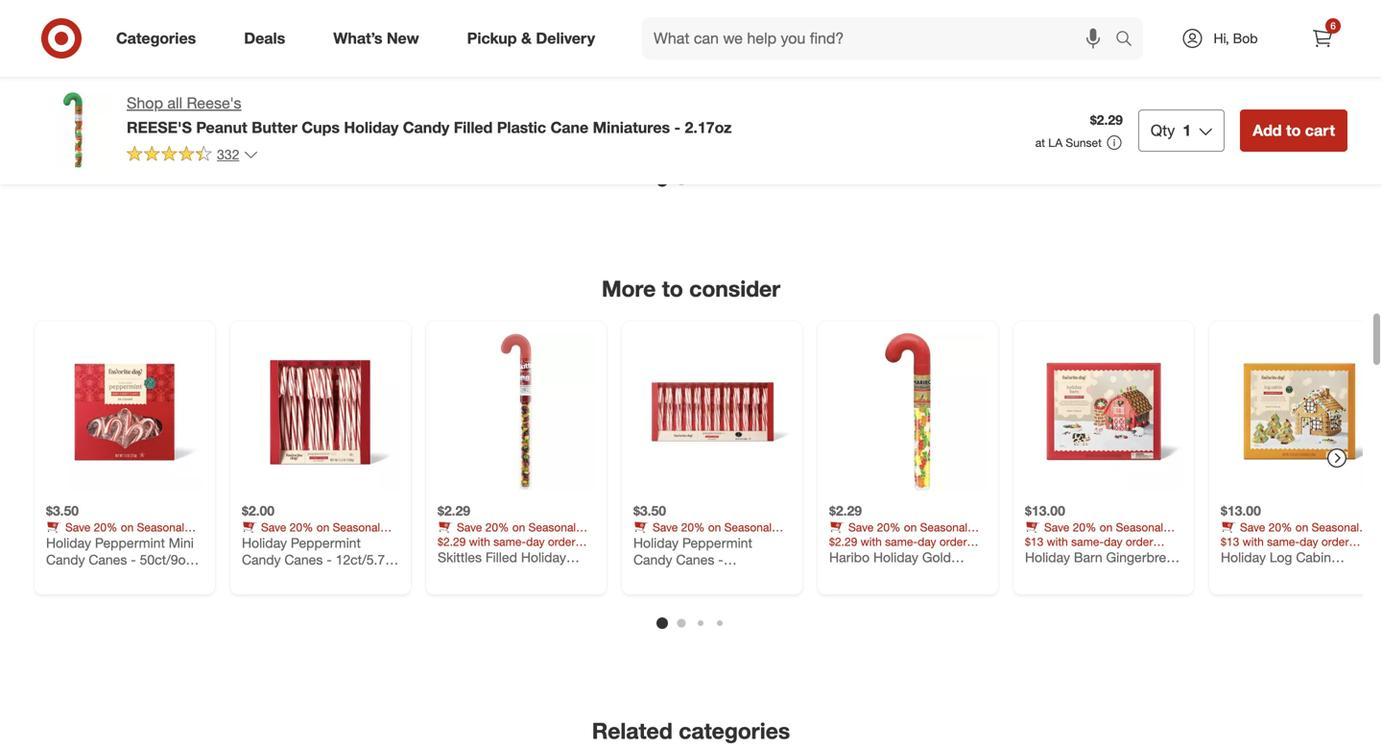 Task type: vqa. For each thing, say whether or not it's contained in the screenshot.
to related to 7th The Add To Cart button from the left
yes



Task type: describe. For each thing, give the bounding box(es) containing it.
mini
[[169, 535, 194, 551]]

what's new
[[333, 29, 419, 48]]

candy inside holiday peppermint mini candy canes - 50ct/9oz - favorite day™
[[46, 551, 85, 568]]

qty 1
[[1151, 121, 1192, 140]]

$3.50 for holiday peppermint candy canes - 24ct/11.4oz - favorite day™ image
[[634, 502, 667, 519]]

day™ inside holiday peppermint mini candy canes - 50ct/9oz - favorite day™
[[97, 568, 128, 585]]

6 add to cart button from the left
[[1026, 110, 1105, 141]]

peanut inside reese's peanut butter cups holiday candy miniatures - 17.1oz
[[301, 65, 343, 81]]

on inside $7.49 save 20% on seasonal candy & snacks
[[317, 50, 330, 65]]

17.1oz
[[317, 98, 357, 115]]

1
[[1183, 121, 1192, 140]]

add to cart down reese's peanut butter cups holiday candy miniatures - 17.1oz
[[251, 118, 312, 132]]

pickup & delivery link
[[451, 17, 619, 60]]

related categories
[[592, 717, 791, 744]]

holiday inside reese's peanut butter cups holiday candy miniatures - 17.1oz
[[278, 81, 323, 98]]

candy inside shop all reese's reese's peanut butter cups holiday candy filled plastic cane miniatures - 2.17oz
[[403, 118, 450, 137]]

- left 50ct/9oz
[[131, 551, 136, 568]]

skittles filled holiday candy canes - 2.6oz image
[[438, 333, 595, 491]]

cane
[[551, 118, 589, 137]]

more to consider
[[602, 275, 781, 302]]

at la sunset
[[1036, 135, 1102, 150]]

search
[[1107, 31, 1153, 50]]

$4.49
[[46, 33, 79, 49]]

search button
[[1107, 17, 1153, 63]]

save inside $1.79 save 20% on seasonal candy & snacks
[[457, 50, 482, 65]]

add left 2.17oz
[[642, 118, 664, 132]]

qty
[[1151, 121, 1176, 140]]

$12.99 save 20% on seasonal candy & snacks
[[1222, 33, 1360, 79]]

what's new link
[[317, 17, 443, 60]]

$3.50 for holiday peppermint mini candy canes - 50ct/9oz - favorite day™ image
[[46, 502, 79, 519]]

2 horizontal spatial $2.29
[[1091, 112, 1123, 128]]

butter inside reese's peanut butter cups holiday candy miniatures - 17.1oz
[[347, 65, 384, 81]]

$5.39 link
[[830, 0, 987, 97]]

canes inside holiday peppermint candy canes - 12ct/5.7oz - favorite day™
[[285, 551, 323, 568]]

on inside $1.79 save 20% on seasonal candy & snacks
[[513, 50, 526, 65]]

add right "1"
[[1230, 118, 1252, 132]]

$1.79
[[438, 33, 471, 49]]

candy inside $7.49 save 20% on seasonal candy & snacks
[[242, 65, 273, 79]]

miniatures inside reese's peanut butter cups holiday candy miniatures - 17.1oz
[[242, 98, 305, 115]]

at
[[1036, 135, 1046, 150]]

$2.29 for haribo holiday gold bears filled cane - 2.53oz image
[[830, 502, 862, 519]]

on inside $12.99 save 20% on seasonal candy & snacks
[[1296, 50, 1309, 65]]

pickup & delivery
[[467, 29, 595, 48]]

reese's inside shop all reese's reese's peanut butter cups holiday candy filled plastic cane miniatures - 2.17oz
[[127, 118, 192, 137]]

$2.00
[[242, 502, 275, 519]]

$5.39
[[830, 33, 862, 49]]

favorite inside holiday peppermint candy canes - 12ct/5.7oz - favorite day™
[[251, 568, 298, 585]]

seasonal inside $12.99 save 20% on seasonal candy & snacks
[[1312, 50, 1360, 65]]

$13.00 for holiday log cabin gingerbread house kit - 32.66oz - favorite day™ image
[[1222, 502, 1262, 519]]

$7.49
[[242, 33, 275, 49]]

more
[[602, 275, 656, 302]]

1 add to cart button from the left
[[1241, 109, 1348, 152]]

hi,
[[1214, 30, 1230, 47]]

save inside $7.49 save 20% on seasonal candy & snacks
[[261, 50, 286, 65]]

reese's stuffed with reese's puffs cereal milk chocolate peanut butter miniature cups candy - 9.6oz image
[[830, 0, 987, 21]]

4 add to cart button from the left
[[438, 110, 517, 141]]

332
[[217, 146, 239, 163]]

snacks inside $12.99 save 20% on seasonal candy & snacks
[[1267, 65, 1303, 79]]

shop
[[127, 94, 163, 112]]

2 add to cart button from the left
[[46, 110, 125, 141]]

favorite inside holiday peppermint mini candy canes - 50ct/9oz - favorite day™
[[46, 568, 94, 585]]

holiday inside holiday peppermint candy canes - 12ct/5.7oz - favorite day™
[[242, 535, 287, 551]]

categories link
[[100, 17, 220, 60]]

holiday log cabin gingerbread house kit - 32.66oz - favorite day™ image
[[1222, 333, 1379, 491]]

deals link
[[228, 17, 309, 60]]

20% inside $7.49 save 20% on seasonal candy & snacks
[[290, 50, 313, 65]]

canes inside holiday peppermint mini candy canes - 50ct/9oz - favorite day™
[[89, 551, 127, 568]]

holiday barn gingerbread house kit - 31.18oz - favorite day™ image
[[1026, 333, 1183, 491]]

$13.00 for holiday barn gingerbread house kit - 31.18oz - favorite day™ image
[[1026, 502, 1066, 519]]

candy inside $12.99 save 20% on seasonal candy & snacks
[[1222, 65, 1253, 79]]

$5.49
[[634, 33, 667, 49]]

image of reese's peanut butter cups holiday candy filled plastic cane miniatures - 2.17oz image
[[35, 92, 111, 169]]

cups inside reese's peanut butter cups holiday candy miniatures - 17.1oz
[[242, 81, 274, 98]]

add down $12.99 save 20% on seasonal candy & snacks
[[1253, 121, 1283, 140]]

reese's chocolate peanut butter cups holiday candy miniatures - 9.9oz image
[[46, 0, 204, 21]]



Task type: locate. For each thing, give the bounding box(es) containing it.
12ct/5.7oz
[[336, 551, 399, 568]]

miniatures inside shop all reese's reese's peanut butter cups holiday candy filled plastic cane miniatures - 2.17oz
[[593, 118, 670, 137]]

cups right 'reese's'
[[242, 81, 274, 98]]

snacks inside $1.79 save 20% on seasonal candy & snacks
[[483, 65, 519, 79]]

candy
[[46, 65, 77, 79], [242, 65, 273, 79], [438, 65, 469, 79], [634, 65, 665, 79], [1222, 65, 1253, 79], [46, 535, 77, 549], [242, 535, 273, 549], [438, 535, 469, 549], [634, 535, 665, 549], [830, 535, 861, 549], [1026, 535, 1057, 549], [1222, 535, 1253, 549]]

add down reese's peanut butter cups holiday candy miniatures - 17.1oz
[[251, 118, 273, 132]]

reese's
[[242, 65, 297, 81], [127, 118, 192, 137]]

day™ left 50ct/9oz
[[97, 568, 128, 585]]

- left 2.17oz
[[675, 118, 681, 137]]

add up at
[[1034, 118, 1056, 132]]

reese's milk chocolate peanut butter half-pound holiday candy cups - 2ct/16oz image
[[1222, 0, 1379, 21]]

1 horizontal spatial miniatures
[[593, 118, 670, 137]]

add left plastic
[[447, 118, 468, 132]]

1 horizontal spatial peppermint
[[291, 535, 361, 551]]

day™ inside holiday peppermint candy canes - 12ct/5.7oz - favorite day™
[[302, 568, 333, 585]]

categories
[[116, 29, 196, 48]]

new
[[387, 29, 419, 48]]

1 vertical spatial peanut
[[196, 118, 247, 137]]

0 horizontal spatial $3.50
[[46, 502, 79, 519]]

6
[[1331, 20, 1337, 32]]

- left "17.1oz"
[[308, 98, 313, 115]]

peppermint for canes
[[95, 535, 165, 551]]

snacks inside $7.49 save 20% on seasonal candy & snacks
[[287, 65, 323, 79]]

butter inside shop all reese's reese's peanut butter cups holiday candy filled plastic cane miniatures - 2.17oz
[[252, 118, 298, 137]]

0 vertical spatial peanut
[[301, 65, 343, 81]]

1 horizontal spatial butter
[[347, 65, 384, 81]]

& inside $7.49 save 20% on seasonal candy & snacks
[[277, 65, 284, 79]]

1 horizontal spatial cups
[[302, 118, 340, 137]]

miniatures right 'reese's'
[[242, 98, 305, 115]]

0 horizontal spatial $13.00
[[1026, 502, 1066, 519]]

20% inside $12.99 save 20% on seasonal candy & snacks
[[1269, 50, 1293, 65]]

1 horizontal spatial favorite
[[251, 568, 298, 585]]

haribo holiday gold bears filled cane - 2.53oz image
[[830, 333, 987, 491]]

1 horizontal spatial canes
[[285, 551, 323, 568]]

0 vertical spatial reese's
[[242, 65, 297, 81]]

0 horizontal spatial favorite
[[46, 568, 94, 585]]

all
[[167, 94, 183, 112]]

peppermint for -
[[291, 535, 361, 551]]

holiday peppermint candy canes - 24ct/11.4oz - favorite day™ image
[[634, 333, 791, 491]]

seasonal inside $1.79 save 20% on seasonal candy & snacks
[[529, 50, 576, 65]]

add to cart
[[55, 118, 117, 132], [251, 118, 312, 132], [447, 118, 508, 132], [642, 118, 704, 132], [1034, 118, 1096, 132], [1230, 118, 1292, 132], [1253, 121, 1336, 140]]

0 horizontal spatial miniatures
[[242, 98, 305, 115]]

0 horizontal spatial day™
[[97, 568, 128, 585]]

reese's down $7.49
[[242, 65, 297, 81]]

0 horizontal spatial peppermint
[[95, 535, 165, 551]]

holiday peppermint mini candy canes - 50ct/9oz - favorite day™ image
[[46, 333, 204, 491]]

miniatures right cane
[[593, 118, 670, 137]]

$3.50
[[46, 502, 79, 519], [634, 502, 667, 519]]

peppermint inside holiday peppermint candy canes - 12ct/5.7oz - favorite day™
[[291, 535, 361, 551]]

1 vertical spatial butter
[[252, 118, 298, 137]]

1 favorite from the left
[[46, 568, 94, 585]]

bob
[[1234, 30, 1259, 47]]

holiday peppermint mini candy canes - 50ct/9oz - favorite day™
[[46, 535, 201, 585]]

3 add to cart button from the left
[[242, 110, 321, 141]]

cart
[[94, 118, 117, 132], [290, 118, 312, 132], [486, 118, 508, 132], [682, 118, 704, 132], [1074, 118, 1096, 132], [1269, 118, 1292, 132], [1306, 121, 1336, 140]]

candy inside reese's peanut butter cups holiday candy miniatures - 17.1oz
[[326, 81, 365, 98]]

7 add to cart button from the left
[[1222, 110, 1301, 141]]

candy inside holiday peppermint candy canes - 12ct/5.7oz - favorite day™
[[242, 551, 281, 568]]

1 horizontal spatial $3.50
[[634, 502, 667, 519]]

day™
[[97, 568, 128, 585], [302, 568, 333, 585]]

add to cart down $1.79 save 20% on seasonal candy & snacks
[[447, 118, 508, 132]]

reese's peanut butter cups holiday candy miniatures - 17.1oz
[[242, 65, 384, 115]]

butter
[[347, 65, 384, 81], [252, 118, 298, 137]]

cups down "17.1oz"
[[302, 118, 340, 137]]

miniatures
[[242, 98, 305, 115], [593, 118, 670, 137]]

save
[[65, 50, 91, 65], [261, 50, 286, 65], [457, 50, 482, 65], [653, 50, 678, 65], [1241, 50, 1266, 65], [65, 520, 91, 535], [261, 520, 286, 535], [457, 520, 482, 535], [653, 520, 678, 535], [849, 520, 874, 535], [1045, 520, 1070, 535], [1241, 520, 1266, 535]]

1 peppermint from the left
[[95, 535, 165, 551]]

- inside shop all reese's reese's peanut butter cups holiday candy filled plastic cane miniatures - 2.17oz
[[675, 118, 681, 137]]

& inside $1.79 save 20% on seasonal candy & snacks
[[472, 65, 480, 79]]

delivery
[[536, 29, 595, 48]]

$7.49 save 20% on seasonal candy & snacks
[[242, 33, 380, 79]]

& inside pickup & delivery link
[[521, 29, 532, 48]]

1 horizontal spatial day™
[[302, 568, 333, 585]]

hi, bob
[[1214, 30, 1259, 47]]

sunset
[[1066, 135, 1102, 150]]

2 favorite from the left
[[251, 568, 298, 585]]

la
[[1049, 135, 1063, 150]]

holiday
[[278, 81, 323, 98], [344, 118, 399, 137], [46, 535, 91, 551], [242, 535, 287, 551]]

reese's down shop
[[127, 118, 192, 137]]

0 horizontal spatial canes
[[89, 551, 127, 568]]

20% inside $1.79 save 20% on seasonal candy & snacks
[[486, 50, 509, 65]]

save inside $12.99 save 20% on seasonal candy & snacks
[[1241, 50, 1266, 65]]

0 horizontal spatial cups
[[242, 81, 274, 98]]

consider
[[690, 275, 781, 302]]

2 canes from the left
[[285, 551, 323, 568]]

1 $13.00 from the left
[[1026, 502, 1066, 519]]

add to cart down the $4.49
[[55, 118, 117, 132]]

-
[[308, 98, 313, 115], [675, 118, 681, 137], [131, 551, 136, 568], [196, 551, 201, 568], [327, 551, 332, 568], [242, 568, 247, 585]]

add to cart up 'at la sunset'
[[1034, 118, 1096, 132]]

holiday inside holiday peppermint mini candy canes - 50ct/9oz - favorite day™
[[46, 535, 91, 551]]

0 horizontal spatial reese's
[[127, 118, 192, 137]]

0 horizontal spatial $2.29
[[438, 502, 471, 519]]

save 20% on seasonal candy & snacks
[[46, 50, 184, 79], [634, 50, 772, 79], [46, 520, 184, 549], [242, 520, 380, 549], [438, 520, 576, 549], [634, 520, 772, 549], [830, 520, 968, 549], [1026, 520, 1164, 549], [1222, 520, 1360, 549]]

1 $3.50 from the left
[[46, 502, 79, 519]]

peppermint
[[95, 535, 165, 551], [291, 535, 361, 551]]

$2.29
[[1091, 112, 1123, 128], [438, 502, 471, 519], [830, 502, 862, 519]]

holiday peppermint candy canes - 12ct/5.7oz - favorite day™
[[242, 535, 399, 585]]

to
[[80, 118, 91, 132], [276, 118, 287, 132], [472, 118, 483, 132], [668, 118, 679, 132], [1059, 118, 1070, 132], [1255, 118, 1266, 132], [1287, 121, 1302, 140], [662, 275, 684, 302]]

2 peppermint from the left
[[291, 535, 361, 551]]

332 link
[[127, 145, 259, 167]]

1 horizontal spatial reese's
[[242, 65, 297, 81]]

add to cart right "1"
[[1230, 118, 1292, 132]]

reese's miniature cups share pack - 10.5oz image
[[1026, 0, 1183, 21]]

& inside $12.99 save 20% on seasonal candy & snacks
[[1256, 65, 1263, 79]]

candy inside $1.79 save 20% on seasonal candy & snacks
[[438, 65, 469, 79]]

1 horizontal spatial $2.29
[[830, 502, 862, 519]]

$13.00
[[1026, 502, 1066, 519], [1222, 502, 1262, 519]]

2.17oz
[[685, 118, 732, 137]]

canes left 50ct/9oz
[[89, 551, 127, 568]]

pickup
[[467, 29, 517, 48]]

peanut
[[301, 65, 343, 81], [196, 118, 247, 137]]

1 canes from the left
[[89, 551, 127, 568]]

$2.29 for skittles filled holiday candy canes - 2.6oz image
[[438, 502, 471, 519]]

0 vertical spatial miniatures
[[242, 98, 305, 115]]

on
[[121, 50, 134, 65], [317, 50, 330, 65], [513, 50, 526, 65], [708, 50, 721, 65], [1296, 50, 1309, 65], [121, 520, 134, 535], [317, 520, 330, 535], [513, 520, 526, 535], [708, 520, 721, 535], [904, 520, 917, 535], [1100, 520, 1113, 535], [1296, 520, 1309, 535]]

peanut inside shop all reese's reese's peanut butter cups holiday candy filled plastic cane miniatures - 2.17oz
[[196, 118, 247, 137]]

cups inside shop all reese's reese's peanut butter cups holiday candy filled plastic cane miniatures - 2.17oz
[[302, 118, 340, 137]]

shop all reese's reese's peanut butter cups holiday candy filled plastic cane miniatures - 2.17oz
[[127, 94, 732, 137]]

- right mini
[[196, 551, 201, 568]]

snacks
[[91, 65, 127, 79], [287, 65, 323, 79], [483, 65, 519, 79], [679, 65, 715, 79], [1267, 65, 1303, 79], [91, 535, 127, 549], [287, 535, 323, 549], [483, 535, 519, 549], [679, 535, 715, 549], [875, 535, 911, 549], [1071, 535, 1107, 549], [1267, 535, 1303, 549]]

canes left 12ct/5.7oz
[[285, 551, 323, 568]]

favorite
[[46, 568, 94, 585], [251, 568, 298, 585]]

2 day™ from the left
[[302, 568, 333, 585]]

1 horizontal spatial $13.00
[[1222, 502, 1262, 519]]

- inside reese's peanut butter cups holiday candy miniatures - 17.1oz
[[308, 98, 313, 115]]

related
[[592, 717, 673, 744]]

what's
[[333, 29, 383, 48]]

add to cart button
[[1241, 109, 1348, 152], [46, 110, 125, 141], [242, 110, 321, 141], [438, 110, 517, 141], [634, 110, 713, 141], [1026, 110, 1105, 141], [1222, 110, 1301, 141]]

day™ left 12ct/5.7oz
[[302, 568, 333, 585]]

1 horizontal spatial peanut
[[301, 65, 343, 81]]

canes
[[89, 551, 127, 568], [285, 551, 323, 568]]

holiday inside shop all reese's reese's peanut butter cups holiday candy filled plastic cane miniatures - 2.17oz
[[344, 118, 399, 137]]

reese's inside reese's peanut butter cups holiday candy miniatures - 17.1oz
[[242, 65, 297, 81]]

$12.99
[[1222, 33, 1262, 49]]

6 link
[[1302, 17, 1344, 60]]

&
[[521, 29, 532, 48], [81, 65, 88, 79], [277, 65, 284, 79], [472, 65, 480, 79], [668, 65, 676, 79], [1256, 65, 1263, 79], [81, 535, 88, 549], [277, 535, 284, 549], [472, 535, 480, 549], [668, 535, 676, 549], [864, 535, 872, 549], [1060, 535, 1067, 549], [1256, 535, 1263, 549]]

holiday peppermint candy canes - 12ct/5.7oz - favorite day™ image
[[242, 333, 399, 491]]

50ct/9oz
[[140, 551, 192, 568]]

$1.79 save 20% on seasonal candy & snacks
[[438, 33, 576, 79]]

5 add to cart button from the left
[[634, 110, 713, 141]]

0 horizontal spatial butter
[[252, 118, 298, 137]]

butter down the what's on the top left of the page
[[347, 65, 384, 81]]

deals
[[244, 29, 285, 48]]

candy
[[326, 81, 365, 98], [403, 118, 450, 137], [46, 551, 85, 568], [242, 551, 281, 568]]

peppermint inside holiday peppermint mini candy canes - 50ct/9oz - favorite day™
[[95, 535, 165, 551]]

0 vertical spatial cups
[[242, 81, 274, 98]]

- down $2.00
[[242, 568, 247, 585]]

seasonal inside $7.49 save 20% on seasonal candy & snacks
[[333, 50, 380, 65]]

plastic
[[497, 118, 547, 137]]

reese's
[[187, 94, 242, 112]]

reese's milk chocolate peanut butter holiday candy tree gift box miniatures - 6.5oz image
[[634, 0, 791, 21]]

1 vertical spatial cups
[[302, 118, 340, 137]]

- left 12ct/5.7oz
[[327, 551, 332, 568]]

1 vertical spatial miniatures
[[593, 118, 670, 137]]

peanut up "17.1oz"
[[301, 65, 343, 81]]

butter down reese's peanut butter cups holiday candy miniatures - 17.1oz
[[252, 118, 298, 137]]

seasonal
[[137, 50, 184, 65], [333, 50, 380, 65], [529, 50, 576, 65], [725, 50, 772, 65], [1312, 50, 1360, 65], [137, 520, 184, 535], [333, 520, 380, 535], [529, 520, 576, 535], [725, 520, 772, 535], [921, 520, 968, 535], [1116, 520, 1164, 535], [1312, 520, 1360, 535]]

categories
[[679, 717, 791, 744]]

cups
[[242, 81, 274, 98], [302, 118, 340, 137]]

add
[[55, 118, 77, 132], [251, 118, 273, 132], [447, 118, 468, 132], [642, 118, 664, 132], [1034, 118, 1056, 132], [1230, 118, 1252, 132], [1253, 121, 1283, 140]]

0 horizontal spatial peanut
[[196, 118, 247, 137]]

add to cart down $5.49
[[642, 118, 704, 132]]

peanut down 'reese's'
[[196, 118, 247, 137]]

2 $13.00 from the left
[[1222, 502, 1262, 519]]

2 $3.50 from the left
[[634, 502, 667, 519]]

add to cart down $12.99 save 20% on seasonal candy & snacks
[[1253, 121, 1336, 140]]

20%
[[94, 50, 118, 65], [290, 50, 313, 65], [486, 50, 509, 65], [681, 50, 705, 65], [1269, 50, 1293, 65], [94, 520, 118, 535], [290, 520, 313, 535], [486, 520, 509, 535], [681, 520, 705, 535], [877, 520, 901, 535], [1073, 520, 1097, 535], [1269, 520, 1293, 535]]

What can we help you find? suggestions appear below search field
[[642, 17, 1121, 60]]

0 vertical spatial butter
[[347, 65, 384, 81]]

filled
[[454, 118, 493, 137]]

add down the $4.49
[[55, 118, 77, 132]]

1 day™ from the left
[[97, 568, 128, 585]]

1 vertical spatial reese's
[[127, 118, 192, 137]]



